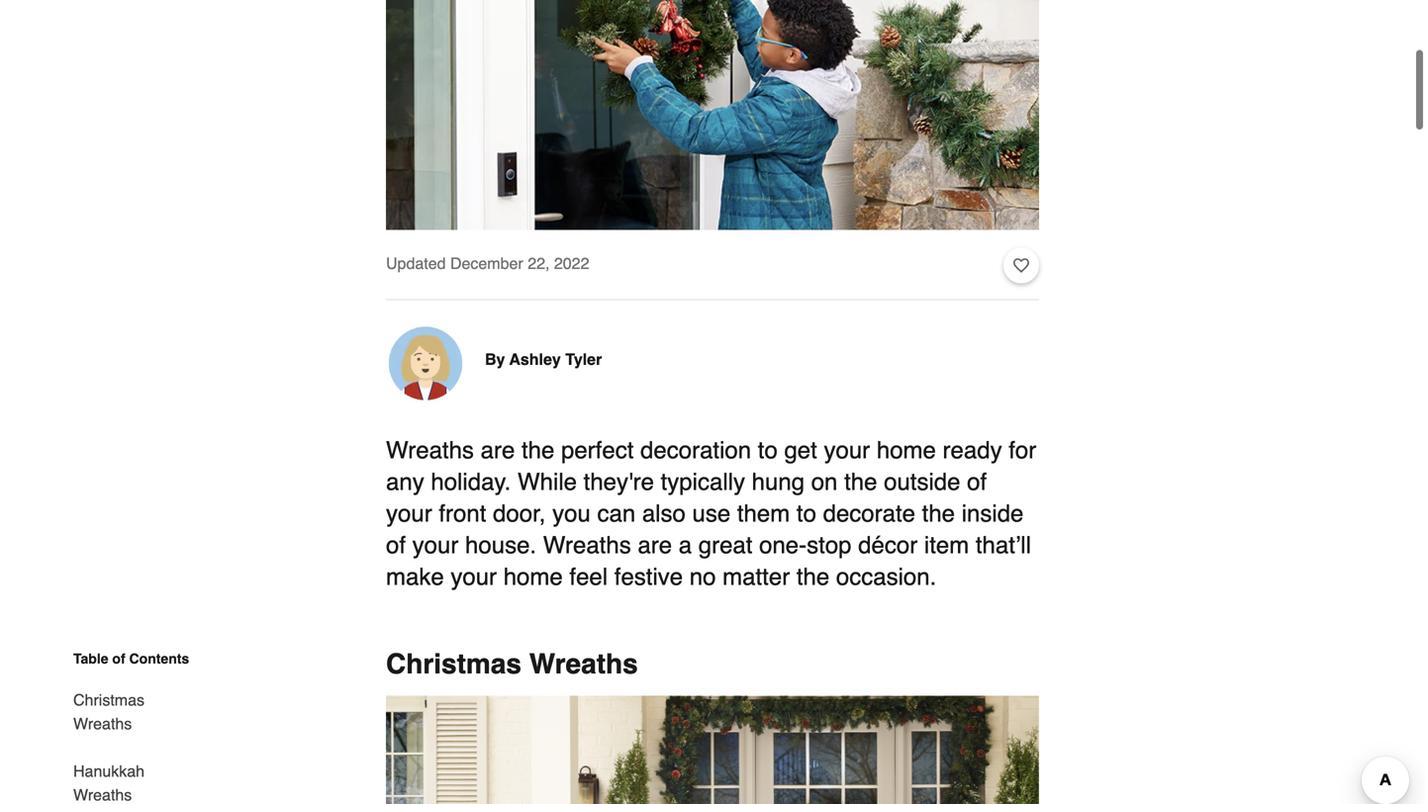 Task type: vqa. For each thing, say whether or not it's contained in the screenshot.
right "of"
yes



Task type: describe. For each thing, give the bounding box(es) containing it.
that'll
[[976, 531, 1031, 558]]

on
[[811, 468, 838, 495]]

ashley
[[509, 350, 561, 368]]

christmas inside table of contents element
[[73, 690, 145, 709]]

also
[[642, 500, 686, 527]]

decorate
[[823, 500, 916, 527]]

perfect
[[561, 436, 634, 463]]

front
[[439, 500, 486, 527]]

22,
[[528, 254, 550, 272]]

inside
[[962, 500, 1024, 527]]

wreaths down feel
[[529, 648, 638, 680]]

1 horizontal spatial are
[[638, 531, 672, 558]]

great
[[699, 531, 753, 558]]

your down house.
[[451, 563, 497, 590]]

wreaths up the any
[[386, 436, 474, 463]]

get
[[784, 436, 817, 463]]

outside
[[884, 468, 961, 495]]

a young boy hangs a christmas wreath on the front door. image
[[386, 0, 1039, 229]]

your up make
[[412, 531, 459, 558]]

christmas wreaths inside table of contents element
[[73, 690, 145, 732]]

0 horizontal spatial to
[[758, 436, 778, 463]]

no
[[690, 563, 716, 590]]

exterior of house decorated with garland, candy canes and a wreath hanging on the front door. image
[[386, 696, 1039, 805]]

can
[[597, 500, 636, 527]]

table
[[73, 650, 108, 666]]

they're
[[584, 468, 654, 495]]

decoration
[[640, 436, 751, 463]]

wreaths are the perfect decoration to get your home ready for any holiday. while they're typically hung on the outside of your front door, you can also use them to decorate the inside of your house. wreaths are a great one-stop décor item that'll make your home feel festive no matter the occasion.
[[386, 436, 1037, 590]]

wreaths up hanukkah
[[73, 714, 132, 732]]

updated
[[386, 254, 446, 272]]

you
[[552, 500, 591, 527]]

2022
[[554, 254, 589, 272]]

your down the any
[[386, 500, 432, 527]]

your up on at the right bottom
[[824, 436, 870, 463]]

item
[[924, 531, 969, 558]]

décor
[[858, 531, 918, 558]]

by ashley tyler
[[485, 350, 602, 368]]



Task type: locate. For each thing, give the bounding box(es) containing it.
a
[[679, 531, 692, 558]]

by
[[485, 350, 505, 368]]

december
[[450, 254, 523, 272]]

christmas wreaths link
[[73, 676, 206, 747]]

door,
[[493, 500, 546, 527]]

0 horizontal spatial home
[[504, 563, 563, 590]]

the down stop
[[797, 563, 830, 590]]

christmas down table in the left bottom of the page
[[73, 690, 145, 709]]

house.
[[465, 531, 537, 558]]

1 horizontal spatial to
[[797, 500, 817, 527]]

ashley tyler image
[[386, 323, 465, 403]]

wreaths down hanukkah
[[73, 785, 132, 804]]

2 vertical spatial of
[[112, 650, 125, 666]]

christmas wreaths
[[386, 648, 638, 680], [73, 690, 145, 732]]

heart outline image
[[1014, 254, 1029, 276]]

1 vertical spatial of
[[386, 531, 406, 558]]

tyler
[[565, 350, 602, 368]]

0 horizontal spatial are
[[481, 436, 515, 463]]

to
[[758, 436, 778, 463], [797, 500, 817, 527]]

of right table in the left bottom of the page
[[112, 650, 125, 666]]

0 vertical spatial of
[[967, 468, 987, 495]]

0 horizontal spatial christmas
[[73, 690, 145, 709]]

of down ready
[[967, 468, 987, 495]]

while
[[518, 468, 577, 495]]

use
[[692, 500, 731, 527]]

are
[[481, 436, 515, 463], [638, 531, 672, 558]]

for
[[1009, 436, 1037, 463]]

of up make
[[386, 531, 406, 558]]

holiday.
[[431, 468, 511, 495]]

0 horizontal spatial christmas wreaths
[[73, 690, 145, 732]]

1 vertical spatial are
[[638, 531, 672, 558]]

ready
[[943, 436, 1002, 463]]

home
[[877, 436, 936, 463], [504, 563, 563, 590]]

are left a
[[638, 531, 672, 558]]

hanukkah wreaths link
[[73, 747, 206, 805]]

the up decorate
[[844, 468, 877, 495]]

0 vertical spatial to
[[758, 436, 778, 463]]

to down on at the right bottom
[[797, 500, 817, 527]]

home down house.
[[504, 563, 563, 590]]

to left get on the right
[[758, 436, 778, 463]]

make
[[386, 563, 444, 590]]

0 vertical spatial christmas wreaths
[[386, 648, 638, 680]]

1 vertical spatial to
[[797, 500, 817, 527]]

hung
[[752, 468, 805, 495]]

1 vertical spatial christmas
[[73, 690, 145, 709]]

typically
[[661, 468, 745, 495]]

festive
[[614, 563, 683, 590]]

home up outside
[[877, 436, 936, 463]]

feel
[[570, 563, 608, 590]]

wreaths inside hanukkah wreaths
[[73, 785, 132, 804]]

updated december 22, 2022
[[386, 254, 589, 272]]

any
[[386, 468, 424, 495]]

stop
[[807, 531, 852, 558]]

1 horizontal spatial christmas wreaths
[[386, 648, 638, 680]]

christmas down make
[[386, 648, 522, 680]]

0 horizontal spatial of
[[112, 650, 125, 666]]

them
[[737, 500, 790, 527]]

contents
[[129, 650, 189, 666]]

wreaths
[[386, 436, 474, 463], [543, 531, 631, 558], [529, 648, 638, 680], [73, 714, 132, 732], [73, 785, 132, 804]]

matter
[[723, 563, 790, 590]]

occasion.
[[836, 563, 937, 590]]

2 horizontal spatial of
[[967, 468, 987, 495]]

hanukkah wreaths
[[73, 762, 145, 804]]

1 horizontal spatial christmas
[[386, 648, 522, 680]]

one-
[[759, 531, 807, 558]]

your
[[824, 436, 870, 463], [386, 500, 432, 527], [412, 531, 459, 558], [451, 563, 497, 590]]

the up while
[[522, 436, 555, 463]]

the
[[522, 436, 555, 463], [844, 468, 877, 495], [922, 500, 955, 527], [797, 563, 830, 590]]

0 vertical spatial are
[[481, 436, 515, 463]]

1 vertical spatial christmas wreaths
[[73, 690, 145, 732]]

of
[[967, 468, 987, 495], [386, 531, 406, 558], [112, 650, 125, 666]]

0 vertical spatial home
[[877, 436, 936, 463]]

are up holiday.
[[481, 436, 515, 463]]

0 vertical spatial christmas
[[386, 648, 522, 680]]

table of contents
[[73, 650, 189, 666]]

the up 'item'
[[922, 500, 955, 527]]

hanukkah
[[73, 762, 145, 780]]

christmas
[[386, 648, 522, 680], [73, 690, 145, 709]]

wreaths up feel
[[543, 531, 631, 558]]

1 horizontal spatial home
[[877, 436, 936, 463]]

1 vertical spatial home
[[504, 563, 563, 590]]

table of contents element
[[57, 648, 206, 805]]

1 horizontal spatial of
[[386, 531, 406, 558]]



